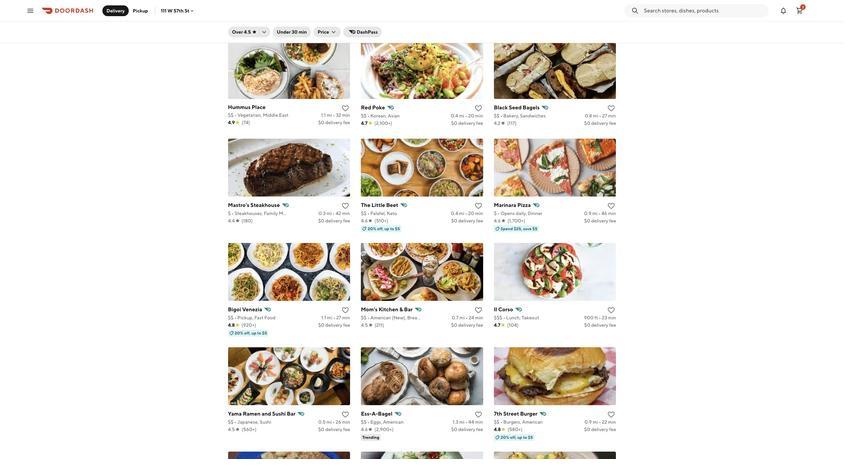 Task type: vqa. For each thing, say whether or not it's contained in the screenshot.
Bowl,
no



Task type: locate. For each thing, give the bounding box(es) containing it.
$$ up 4.2
[[494, 113, 500, 119]]

4.7 down $$$
[[494, 323, 501, 328]]

min for il corso
[[608, 316, 616, 321]]

4.7 up over at the left of page
[[228, 16, 235, 22]]

111 w 57th st
[[161, 8, 189, 13]]

pizza
[[518, 202, 531, 209]]

delivery for marinara pizza
[[591, 219, 608, 224]]

mi for mastro's steakhouse
[[327, 211, 332, 217]]

mi
[[327, 113, 332, 118], [459, 113, 464, 119], [593, 113, 598, 119], [327, 211, 332, 217], [459, 211, 464, 217], [593, 211, 598, 217], [327, 316, 332, 321], [460, 316, 465, 321], [327, 420, 332, 425], [459, 420, 465, 425], [593, 420, 598, 425]]

marinara pizza
[[494, 202, 531, 209]]

1 0.4 mi • 20 min from the top
[[451, 113, 483, 119]]

$​0 for ess-a-bagel
[[451, 428, 457, 433]]

4.5 right over at the left of page
[[244, 29, 251, 35]]

0.9 left 46
[[584, 211, 592, 217]]

4.6 up trending
[[361, 428, 368, 433]]

off, down (510+)
[[377, 227, 384, 232]]

20
[[468, 113, 474, 119], [468, 211, 474, 217]]

(211)
[[375, 323, 384, 328]]

$$ for red poke
[[361, 113, 367, 119]]

20% off, up to $5 down "(920+)"
[[235, 331, 267, 336]]

yama ramen and sushi bar
[[228, 411, 296, 418]]

delivery for black seed bagels
[[591, 121, 608, 126]]

2 horizontal spatial 20%
[[501, 436, 509, 441]]

min inside 'button'
[[299, 29, 307, 35]]

pickup
[[133, 8, 148, 13]]

0.9 mi • 22 min
[[585, 420, 616, 425]]

20% for venezia
[[235, 331, 243, 336]]

click to add this store to your saved list image up 1.3 mi • 44 min
[[475, 411, 483, 419]]

sushi down and at bottom
[[260, 420, 271, 425]]

26
[[336, 420, 341, 425]]

place
[[252, 104, 266, 111]]

up down (580+)
[[517, 436, 522, 441]]

click to add this store to your saved list image up "0.9 mi • 22 min"
[[608, 411, 616, 419]]

over
[[232, 29, 243, 35]]

4.8 down 7th
[[494, 428, 501, 433]]

900
[[584, 316, 594, 321]]

bar right '&'
[[404, 307, 413, 313]]

sushi for japanese,
[[260, 420, 271, 425]]

20% for street
[[501, 436, 509, 441]]

click to add this store to your saved list image for black seed bagels
[[608, 105, 616, 113]]

4.6 for marinara pizza
[[494, 219, 501, 224]]

$5 down keto
[[395, 227, 400, 232]]

mi for 7th street burger
[[593, 420, 598, 425]]

1 vertical spatial 20% off, up to $5
[[235, 331, 267, 336]]

click to add this store to your saved list image
[[475, 105, 483, 113], [342, 202, 350, 210], [342, 307, 350, 315], [608, 307, 616, 315], [342, 411, 350, 419], [475, 411, 483, 419]]

0 vertical spatial 0.9
[[584, 211, 592, 217]]

20% off, up to $5 down (510+)
[[368, 227, 400, 232]]

$5 down $$ • burgers, american
[[528, 436, 533, 441]]

sushi
[[272, 411, 286, 418], [260, 420, 271, 425]]

to down fast
[[257, 331, 261, 336]]

off, down (580+)
[[510, 436, 517, 441]]

(1,700+) up dashpass
[[374, 16, 392, 22]]

0.5 mi • 26 min
[[318, 420, 350, 425]]

111 w 57th st button
[[161, 8, 195, 13]]

up for venezia
[[251, 331, 256, 336]]

$$ down mom's
[[361, 316, 367, 321]]

1 horizontal spatial to
[[390, 227, 394, 232]]

0.7
[[452, 316, 459, 321]]

breakfast
[[407, 316, 428, 321]]

4.6 up spend on the right
[[494, 219, 501, 224]]

0 horizontal spatial $
[[228, 211, 231, 217]]

delivery button
[[102, 5, 129, 16]]

$$ • burgers, american
[[494, 420, 543, 425]]

0 vertical spatial 0.4
[[451, 113, 458, 119]]

0 vertical spatial to
[[390, 227, 394, 232]]

$​0
[[318, 16, 324, 22], [451, 16, 457, 22], [584, 16, 591, 22], [318, 120, 324, 125], [451, 121, 457, 126], [584, 121, 591, 126], [318, 219, 324, 224], [451, 219, 457, 224], [584, 219, 591, 224], [318, 323, 324, 328], [451, 323, 457, 328], [584, 323, 591, 328], [318, 428, 324, 433], [451, 428, 457, 433], [584, 428, 591, 433]]

$$ down bigoi
[[228, 316, 234, 321]]

2 vertical spatial 20% off, up to $5
[[501, 436, 533, 441]]

4.5 inside button
[[244, 29, 251, 35]]

0 horizontal spatial 27
[[336, 316, 341, 321]]

$​0 delivery fee for the little beet
[[451, 219, 483, 224]]

0 horizontal spatial 20%
[[235, 331, 243, 336]]

1 vertical spatial up
[[251, 331, 256, 336]]

20% off, up to $5
[[368, 227, 400, 232], [235, 331, 267, 336], [501, 436, 533, 441]]

0.4 for red poke
[[451, 113, 458, 119]]

1 horizontal spatial 27
[[602, 113, 607, 119]]

4.5 left (211)
[[361, 323, 368, 328]]

0.4 mi • 20 min
[[451, 113, 483, 119], [451, 211, 483, 217]]

$ for marinara
[[494, 211, 497, 217]]

23
[[602, 316, 607, 321]]

4.8 for 7th street burger
[[494, 428, 501, 433]]

20% down (510+)
[[368, 227, 376, 232]]

$​0 for the little beet
[[451, 219, 457, 224]]

27 for black seed bagels
[[602, 113, 607, 119]]

20% off, up to $5 for little
[[368, 227, 400, 232]]

ramen
[[243, 411, 261, 418]]

sushi for and
[[272, 411, 286, 418]]

click to add this store to your saved list image up 0.8 mi • 27 min
[[608, 105, 616, 113]]

1 horizontal spatial 4.5
[[244, 29, 251, 35]]

2 items, open order cart image
[[796, 7, 804, 15]]

4.7 up dashpass button
[[361, 16, 368, 22]]

0.4
[[451, 113, 458, 119], [451, 211, 458, 217]]

•
[[235, 113, 237, 118], [333, 113, 335, 118], [368, 113, 370, 119], [465, 113, 467, 119], [501, 113, 503, 119], [599, 113, 601, 119], [232, 211, 234, 217], [333, 211, 335, 217], [368, 211, 370, 217], [465, 211, 467, 217], [498, 211, 500, 217], [599, 211, 601, 217], [235, 316, 237, 321], [333, 316, 335, 321], [368, 316, 370, 321], [466, 316, 468, 321], [503, 316, 505, 321], [599, 316, 601, 321], [235, 420, 237, 425], [333, 420, 335, 425], [368, 420, 370, 425], [466, 420, 468, 425], [501, 420, 503, 425], [599, 420, 601, 425]]

2 0.4 from the top
[[451, 211, 458, 217]]

1 vertical spatial 0.4 mi • 20 min
[[451, 211, 483, 217]]

$ left opens
[[494, 211, 497, 217]]

0.9 for marinara pizza
[[584, 211, 592, 217]]

delivery for mastro's steakhouse
[[325, 219, 342, 224]]

click to add this store to your saved list image up 0.9 mi • 46 min
[[608, 202, 616, 210]]

$​0 delivery fee for black seed bagels
[[584, 121, 616, 126]]

2 vertical spatial up
[[517, 436, 522, 441]]

min for 7th street burger
[[608, 420, 616, 425]]

middle
[[263, 113, 278, 118]]

meals
[[279, 211, 292, 217]]

$$ • korean, asian
[[361, 113, 400, 119]]

$$ • eggs, american
[[361, 420, 404, 425]]

notification bell image
[[780, 7, 788, 15]]

4.6
[[361, 219, 368, 224], [494, 219, 501, 224], [361, 428, 368, 433]]

$$ down the
[[361, 211, 367, 217]]

il
[[494, 307, 497, 313]]

$5
[[395, 227, 400, 232], [533, 227, 538, 232], [262, 331, 267, 336], [528, 436, 533, 441]]

7th
[[494, 411, 502, 418]]

off, down "(920+)"
[[244, 331, 251, 336]]

click to add this store to your saved list image for the little beet
[[475, 202, 483, 210]]

1 vertical spatial 0.9
[[585, 420, 592, 425]]

4.5 down yama
[[228, 428, 235, 433]]

(1,700+)
[[374, 16, 392, 22], [508, 219, 525, 224]]

0 vertical spatial 4.5
[[244, 29, 251, 35]]

up down (510+)
[[384, 227, 389, 232]]

0 horizontal spatial sushi
[[260, 420, 271, 425]]

delivery for yama ramen and sushi bar
[[325, 428, 342, 433]]

4.5
[[244, 29, 251, 35], [361, 323, 368, 328], [228, 428, 235, 433]]

delivery for il corso
[[591, 323, 608, 328]]

4.5 for mom's kitchen & bar
[[361, 323, 368, 328]]

0 vertical spatial 1.1
[[321, 113, 326, 118]]

0 vertical spatial 20
[[468, 113, 474, 119]]

to down $$ • burgers, american
[[523, 436, 527, 441]]

seed
[[509, 105, 522, 111]]

1 horizontal spatial 20%
[[368, 227, 376, 232]]

1 vertical spatial 4.5
[[361, 323, 368, 328]]

kitchen
[[379, 307, 399, 313]]

a-
[[372, 411, 378, 418]]

bar right and at bottom
[[287, 411, 296, 418]]

0 vertical spatial 0.4 mi • 20 min
[[451, 113, 483, 119]]

click to add this store to your saved list image up 0.5 mi • 26 min
[[342, 411, 350, 419]]

2 vertical spatial 20%
[[501, 436, 509, 441]]

price
[[318, 29, 329, 35]]

$​0 for mom's kitchen & bar
[[451, 323, 457, 328]]

delivery
[[325, 16, 342, 22], [458, 16, 475, 22], [591, 16, 608, 22], [325, 120, 342, 125], [458, 121, 475, 126], [591, 121, 608, 126], [325, 219, 342, 224], [458, 219, 475, 224], [591, 219, 608, 224], [325, 323, 342, 328], [458, 323, 475, 328], [591, 323, 608, 328], [325, 428, 342, 433], [458, 428, 475, 433], [591, 428, 608, 433]]

1 vertical spatial (1,700+)
[[508, 219, 525, 224]]

1 horizontal spatial 20% off, up to $5
[[368, 227, 400, 232]]

eggs,
[[370, 420, 382, 425]]

falafel,
[[370, 211, 386, 217]]

click to add this store to your saved list image for 7th street burger
[[608, 411, 616, 419]]

$
[[228, 211, 231, 217], [494, 211, 497, 217]]

20% down "(920+)"
[[235, 331, 243, 336]]

delivery for red poke
[[458, 121, 475, 126]]

click to add this store to your saved list image
[[342, 105, 350, 113], [608, 105, 616, 113], [475, 202, 483, 210], [608, 202, 616, 210], [475, 307, 483, 315], [608, 411, 616, 419]]

min for bigoi venezia
[[342, 316, 350, 321]]

fee for red poke
[[476, 121, 483, 126]]

2 vertical spatial to
[[523, 436, 527, 441]]

2 horizontal spatial up
[[517, 436, 522, 441]]

mom's
[[361, 307, 378, 313]]

0 vertical spatial 20%
[[368, 227, 376, 232]]

$25,
[[514, 227, 522, 232]]

1 horizontal spatial (1,700+)
[[508, 219, 525, 224]]

20% off, up to $5 down (580+)
[[501, 436, 533, 441]]

(104)
[[507, 323, 519, 328]]

sushi right and at bottom
[[272, 411, 286, 418]]

up down "(920+)"
[[251, 331, 256, 336]]

fee for bigoi venezia
[[343, 323, 350, 328]]

0 vertical spatial sushi
[[272, 411, 286, 418]]

0 vertical spatial off,
[[377, 227, 384, 232]]

fee for ess-a-bagel
[[476, 428, 483, 433]]

0 horizontal spatial to
[[257, 331, 261, 336]]

20%
[[368, 227, 376, 232], [235, 331, 243, 336], [501, 436, 509, 441]]

open menu image
[[26, 7, 34, 15]]

1 horizontal spatial $
[[494, 211, 497, 217]]

42
[[336, 211, 341, 217]]

$$ for black seed bagels
[[494, 113, 500, 119]]

2 vertical spatial 4.8
[[494, 428, 501, 433]]

2 horizontal spatial 4.5
[[361, 323, 368, 328]]

american down bagel
[[383, 420, 404, 425]]

off, for little
[[377, 227, 384, 232]]

$$$ • lunch, takeout
[[494, 316, 539, 321]]

(920+)
[[242, 323, 256, 328]]

4.6 for the little beet
[[361, 219, 368, 224]]

0.7 mi • 24 min
[[452, 316, 483, 321]]

1 20 from the top
[[468, 113, 474, 119]]

(560+)
[[242, 428, 257, 433]]

2 $ from the left
[[494, 211, 497, 217]]

27
[[602, 113, 607, 119], [336, 316, 341, 321]]

(180)
[[242, 219, 253, 224]]

0 vertical spatial 20% off, up to $5
[[368, 227, 400, 232]]

spend
[[501, 227, 513, 232]]

0 vertical spatial up
[[384, 227, 389, 232]]

the little beet
[[361, 202, 398, 209]]

2 0.4 mi • 20 min from the top
[[451, 211, 483, 217]]

4.7 for (2,100+)
[[361, 121, 368, 126]]

delivery for mom's kitchen & bar
[[458, 323, 475, 328]]

1 vertical spatial off,
[[244, 331, 251, 336]]

0.3
[[319, 211, 326, 217]]

$$ down yama
[[228, 420, 234, 425]]

1.3 mi • 44 min
[[453, 420, 483, 425]]

to down keto
[[390, 227, 394, 232]]

$​0 for 7th street burger
[[584, 428, 591, 433]]

min for mom's kitchen & bar
[[475, 316, 483, 321]]

little
[[372, 202, 385, 209]]

0 horizontal spatial up
[[251, 331, 256, 336]]

0.9 for 7th street burger
[[585, 420, 592, 425]]

0 horizontal spatial off,
[[244, 331, 251, 336]]

0.9 left 22
[[585, 420, 592, 425]]

1 horizontal spatial bar
[[404, 307, 413, 313]]

burger
[[520, 411, 538, 418]]

click to add this store to your saved list image up "1.1 mi • 27 min"
[[342, 307, 350, 315]]

daily,
[[516, 211, 527, 217]]

$$ for ess-a-bagel
[[361, 420, 367, 425]]

$$ • bakery, sandwiches
[[494, 113, 546, 119]]

$$ up 4.9
[[228, 113, 234, 118]]

2 horizontal spatial off,
[[510, 436, 517, 441]]

click to add this store to your saved list image up 900 ft • 23 min
[[608, 307, 616, 315]]

1 0.4 from the top
[[451, 113, 458, 119]]

click to add this store to your saved list image left black
[[475, 105, 483, 113]]

0 vertical spatial (1,700+)
[[374, 16, 392, 22]]

$$ down 7th
[[494, 420, 500, 425]]

1 vertical spatial to
[[257, 331, 261, 336]]

1 horizontal spatial off,
[[377, 227, 384, 232]]

$5 down food
[[262, 331, 267, 336]]

4.8 left (9,300+)
[[494, 16, 501, 22]]

1 horizontal spatial up
[[384, 227, 389, 232]]

1 vertical spatial 4.8
[[228, 323, 235, 328]]

2 vertical spatial off,
[[510, 436, 517, 441]]

Store search: begin typing to search for stores available on DoorDash text field
[[644, 7, 765, 14]]

black
[[494, 105, 508, 111]]

1 vertical spatial 27
[[336, 316, 341, 321]]

1.1
[[321, 113, 326, 118], [322, 316, 326, 321]]

fee for mastro's steakhouse
[[343, 219, 350, 224]]

2 vertical spatial 4.5
[[228, 428, 235, 433]]

0 horizontal spatial (1,700+)
[[374, 16, 392, 22]]

4.8 down bigoi
[[228, 323, 235, 328]]

click to add this store to your saved list image right 32
[[342, 105, 350, 113]]

0 vertical spatial 27
[[602, 113, 607, 119]]

poke
[[372, 105, 385, 111]]

$​0 for bigoi venezia
[[318, 323, 324, 328]]

(2,100+)
[[374, 121, 392, 126]]

$​0 delivery fee for ess-a-bagel
[[451, 428, 483, 433]]

to for venezia
[[257, 331, 261, 336]]

delivery for 7th street burger
[[591, 428, 608, 433]]

2 horizontal spatial 20% off, up to $5
[[501, 436, 533, 441]]

0 horizontal spatial 20% off, up to $5
[[235, 331, 267, 336]]

beet
[[386, 202, 398, 209]]

click to add this store to your saved list image left marinara
[[475, 202, 483, 210]]

yama
[[228, 411, 242, 418]]

4.6 down the
[[361, 219, 368, 224]]

click to add this store to your saved list image up 0.3 mi • 42 min
[[342, 202, 350, 210]]

1 horizontal spatial sushi
[[272, 411, 286, 418]]

$$ down the red
[[361, 113, 367, 119]]

click to add this store to your saved list image up the 0.7 mi • 24 min
[[475, 307, 483, 315]]

$$ down ess-
[[361, 420, 367, 425]]

mi for yama ramen and sushi bar
[[327, 420, 332, 425]]

up for street
[[517, 436, 522, 441]]

2 horizontal spatial to
[[523, 436, 527, 441]]

4.7 for (1,700+)
[[361, 16, 368, 22]]

burgers,
[[504, 420, 521, 425]]

(1,700+) down $ • opens daily, dinner
[[508, 219, 525, 224]]

1 vertical spatial 20%
[[235, 331, 243, 336]]

$ up 4.4
[[228, 211, 231, 217]]

0.9
[[584, 211, 592, 217], [585, 420, 592, 425]]

4.7 down the red
[[361, 121, 368, 126]]

fee for mom's kitchen & bar
[[476, 323, 483, 328]]

american down burger
[[522, 420, 543, 425]]

1 vertical spatial 0.4
[[451, 211, 458, 217]]

0 horizontal spatial 4.5
[[228, 428, 235, 433]]

20% down (580+)
[[501, 436, 509, 441]]

to
[[390, 227, 394, 232], [257, 331, 261, 336], [523, 436, 527, 441]]

$5 for 7th street burger
[[528, 436, 533, 441]]

1 vertical spatial sushi
[[260, 420, 271, 425]]

1 vertical spatial 20
[[468, 211, 474, 217]]

0 horizontal spatial bar
[[287, 411, 296, 418]]

mi for bigoi venezia
[[327, 316, 332, 321]]

$$ • pickup, fast food
[[228, 316, 276, 321]]

the
[[361, 202, 371, 209]]

(352)
[[241, 16, 253, 22]]

1 vertical spatial 1.1
[[322, 316, 326, 321]]

2 20 from the top
[[468, 211, 474, 217]]

1 $ from the left
[[228, 211, 231, 217]]



Task type: describe. For each thing, give the bounding box(es) containing it.
click to add this store to your saved list image for bigoi venezia
[[342, 307, 350, 315]]

red poke
[[361, 105, 385, 111]]

1.3
[[453, 420, 458, 425]]

off, for venezia
[[244, 331, 251, 336]]

under 30 min button
[[273, 27, 311, 37]]

mi for mom's kitchen & bar
[[460, 316, 465, 321]]

trending
[[362, 436, 379, 441]]

american up (211)
[[370, 316, 391, 321]]

sandwiches
[[520, 113, 546, 119]]

bagels
[[523, 105, 540, 111]]

over 4.5 button
[[228, 27, 270, 37]]

&
[[400, 307, 403, 313]]

$$ for bigoi venezia
[[228, 316, 234, 321]]

fee for marinara pizza
[[609, 219, 616, 224]]

$​0 delivery fee for il corso
[[584, 323, 616, 328]]

st
[[185, 8, 189, 13]]

(1,700+) for 4.7
[[374, 16, 392, 22]]

delivery
[[107, 8, 125, 13]]

4.7 for (104)
[[494, 323, 501, 328]]

food
[[264, 316, 276, 321]]

korean,
[[370, 113, 387, 119]]

24
[[469, 316, 474, 321]]

lunch,
[[506, 316, 521, 321]]

pickup,
[[237, 316, 254, 321]]

ess-a-bagel
[[361, 411, 393, 418]]

(510+)
[[375, 219, 388, 224]]

click to add this store to your saved list image for yama ramen and sushi bar
[[342, 411, 350, 419]]

$$$
[[494, 316, 502, 321]]

ess-
[[361, 411, 372, 418]]

(1,700+) for 4.6
[[508, 219, 525, 224]]

3
[[802, 5, 804, 9]]

fee for the little beet
[[476, 219, 483, 224]]

1 vertical spatial bar
[[287, 411, 296, 418]]

mastro's steakhouse
[[228, 202, 280, 209]]

0.4 mi • 20 min for the little beet
[[451, 211, 483, 217]]

(580+)
[[508, 428, 523, 433]]

mi for red poke
[[459, 113, 464, 119]]

$​0 for il corso
[[584, 323, 591, 328]]

save
[[523, 227, 532, 232]]

delivery for ess-a-bagel
[[458, 428, 475, 433]]

4.8 for bigoi venezia
[[228, 323, 235, 328]]

0 vertical spatial bar
[[404, 307, 413, 313]]

0 vertical spatial 4.8
[[494, 16, 501, 22]]

keto
[[387, 211, 397, 217]]

7th street burger
[[494, 411, 538, 418]]

4.9
[[228, 120, 235, 125]]

asian
[[388, 113, 400, 119]]

44
[[469, 420, 474, 425]]

$ • opens daily, dinner
[[494, 211, 542, 217]]

takeout
[[522, 316, 539, 321]]

black seed bagels
[[494, 105, 540, 111]]

pickup button
[[129, 5, 152, 16]]

east
[[279, 113, 289, 118]]

mi for black seed bagels
[[593, 113, 598, 119]]

20% off, up to $5 for street
[[501, 436, 533, 441]]

$5 right save
[[533, 227, 538, 232]]

$​0 delivery fee for yama ramen and sushi bar
[[318, 428, 350, 433]]

dashpass button
[[343, 27, 382, 37]]

4.2
[[494, 121, 501, 126]]

$​0 for yama ramen and sushi bar
[[318, 428, 324, 433]]

30
[[292, 29, 298, 35]]

4.4
[[228, 219, 235, 224]]

click to add this store to your saved list image for marinara pizza
[[608, 202, 616, 210]]

under 30 min
[[277, 29, 307, 35]]

fast
[[254, 316, 264, 321]]

mi for marinara pizza
[[593, 211, 598, 217]]

off, for street
[[510, 436, 517, 441]]

min for the little beet
[[475, 211, 483, 217]]

street
[[503, 411, 519, 418]]

4.7 for (352)
[[228, 16, 235, 22]]

$​0 for marinara pizza
[[584, 219, 591, 224]]

20% off, up to $5 for venezia
[[235, 331, 267, 336]]

$$ for 7th street burger
[[494, 420, 500, 425]]

46
[[602, 211, 607, 217]]

(2,900+)
[[375, 428, 394, 433]]

to for street
[[523, 436, 527, 441]]

$​0 delivery fee for red poke
[[451, 121, 483, 126]]

0.8 mi • 27 min
[[585, 113, 616, 119]]

32
[[336, 113, 341, 118]]

family
[[264, 211, 278, 217]]

fee for yama ramen and sushi bar
[[343, 428, 350, 433]]

bakery,
[[504, 113, 519, 119]]

mi for ess-a-bagel
[[459, 420, 465, 425]]

1.1 for 1.1 mi • 27 min
[[322, 316, 326, 321]]

4.6 for ess-a-bagel
[[361, 428, 368, 433]]

price button
[[314, 27, 341, 37]]

steakhouses,
[[235, 211, 263, 217]]

0.5
[[318, 420, 326, 425]]

$​0 delivery fee for mastro's steakhouse
[[318, 219, 350, 224]]

$$ for the little beet
[[361, 211, 367, 217]]

1.1 for 1.1 mi • 32 min
[[321, 113, 326, 118]]

$ for mastro's
[[228, 211, 231, 217]]

$​0 delivery fee for mom's kitchen & bar
[[451, 323, 483, 328]]

min for mastro's steakhouse
[[342, 211, 350, 217]]

fee for black seed bagels
[[609, 121, 616, 126]]

up for little
[[384, 227, 389, 232]]

$​0 delivery fee for bigoi venezia
[[318, 323, 350, 328]]

$$ • falafel, keto
[[361, 211, 397, 217]]

min for black seed bagels
[[608, 113, 616, 119]]

900 ft • 23 min
[[584, 316, 616, 321]]

$​0 delivery fee for marinara pizza
[[584, 219, 616, 224]]

$$ • american (new), breakfast
[[361, 316, 428, 321]]

$$ • vegetarian, middle east
[[228, 113, 289, 118]]

delivery for bigoi venezia
[[325, 323, 342, 328]]

red
[[361, 105, 371, 111]]

click to add this store to your saved list image for il corso
[[608, 307, 616, 315]]

$ • steakhouses, family meals
[[228, 211, 292, 217]]

20% for little
[[368, 227, 376, 232]]

0.4 for the little beet
[[451, 211, 458, 217]]

min for marinara pizza
[[608, 211, 616, 217]]

20 for red poke
[[468, 113, 474, 119]]

click to add this store to your saved list image for mom's kitchen & bar
[[475, 307, 483, 315]]

111
[[161, 8, 167, 13]]

w
[[168, 8, 173, 13]]

$$ for yama ramen and sushi bar
[[228, 420, 234, 425]]

il corso
[[494, 307, 513, 313]]

min for ess-a-bagel
[[475, 420, 483, 425]]

20 for the little beet
[[468, 211, 474, 217]]

american for ess-
[[383, 420, 404, 425]]

57th
[[174, 8, 184, 13]]

$​0 delivery fee for 7th street burger
[[584, 428, 616, 433]]

3 button
[[793, 4, 807, 17]]

fee for il corso
[[609, 323, 616, 328]]

$$ • japanese, sushi
[[228, 420, 271, 425]]

22
[[602, 420, 607, 425]]

spend $25, save $5
[[501, 227, 538, 232]]

american for 7th
[[522, 420, 543, 425]]

(74)
[[242, 120, 250, 125]]

dinner
[[528, 211, 542, 217]]

0.4 mi • 20 min for red poke
[[451, 113, 483, 119]]

mi for the little beet
[[459, 211, 464, 217]]

vegetarian,
[[237, 113, 262, 118]]

mastro's
[[228, 202, 249, 209]]

$​0 for black seed bagels
[[584, 121, 591, 126]]

$$ for mom's kitchen & bar
[[361, 316, 367, 321]]

(117)
[[507, 121, 517, 126]]

0.9 mi • 46 min
[[584, 211, 616, 217]]

1.1 mi • 32 min
[[321, 113, 350, 118]]

fee for 7th street burger
[[609, 428, 616, 433]]

ft
[[595, 316, 598, 321]]

$5 for bigoi venezia
[[262, 331, 267, 336]]

click to add this store to your saved list image for mastro's steakhouse
[[342, 202, 350, 210]]

$5 for the little beet
[[395, 227, 400, 232]]

bigoi
[[228, 307, 241, 313]]

0.3 mi • 42 min
[[319, 211, 350, 217]]

over 4.5
[[232, 29, 251, 35]]



